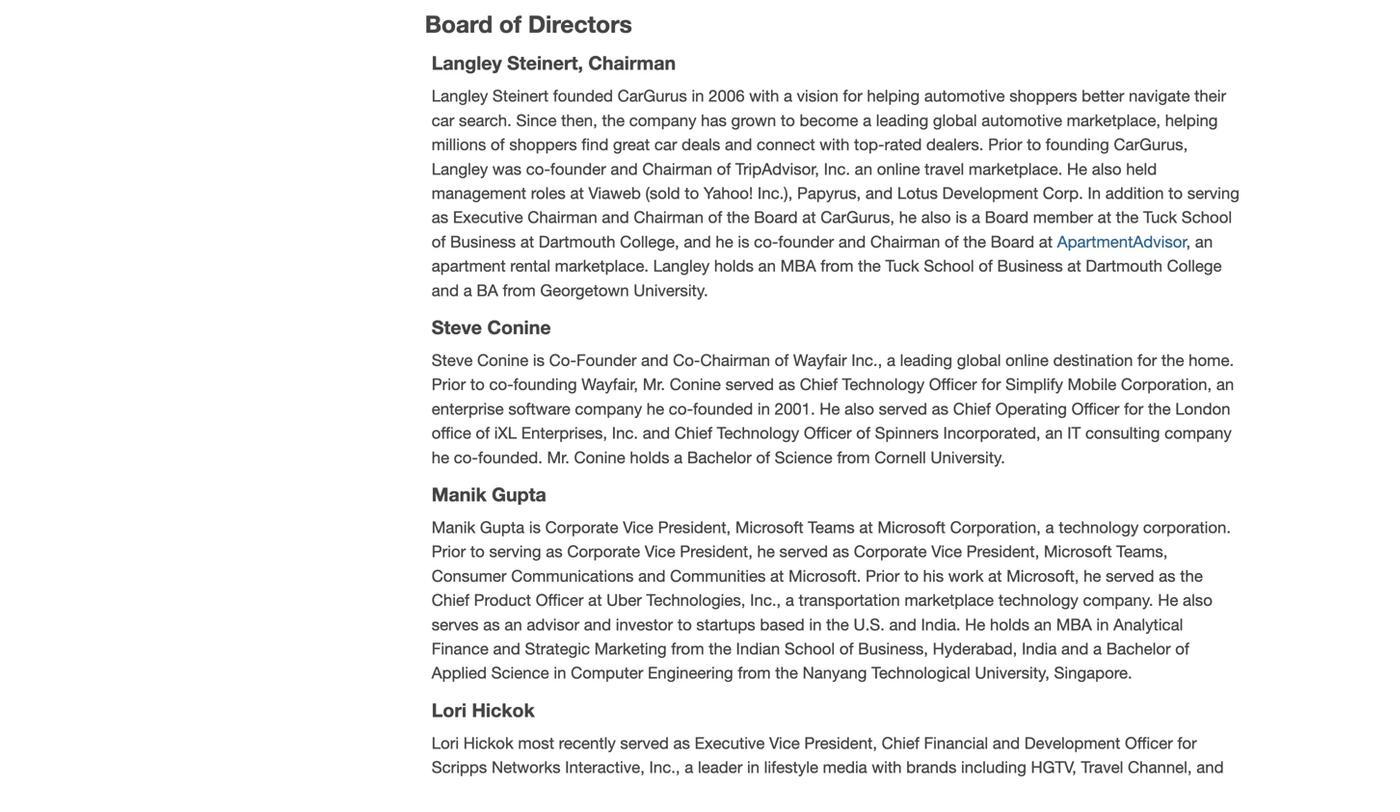 Task type: vqa. For each thing, say whether or not it's contained in the screenshot.
shoppers to the left
yes



Task type: locate. For each thing, give the bounding box(es) containing it.
1 co- from the left
[[549, 351, 577, 370]]

1 horizontal spatial bachelor
[[1107, 640, 1171, 658]]

1 vertical spatial science
[[491, 664, 549, 683]]

also
[[1092, 159, 1122, 178], [922, 208, 951, 227], [845, 400, 874, 418], [1183, 591, 1213, 610], [608, 783, 637, 786]]

1 vertical spatial inc.,
[[750, 591, 781, 610]]

marketplace
[[905, 591, 994, 610]]

0 vertical spatial tuck
[[1143, 208, 1177, 227]]

the down startups
[[709, 640, 732, 658]]

for up 'become'
[[843, 86, 863, 105]]

channel,
[[1128, 758, 1192, 777]]

and right enterprises, at the left of the page
[[643, 424, 670, 443]]

is up software at the bottom of page
[[533, 351, 545, 370]]

1 manik from the top
[[432, 483, 487, 506]]

1 vertical spatial steve
[[432, 351, 473, 370]]

1 horizontal spatial shoppers
[[1010, 86, 1077, 105]]

2001.
[[775, 400, 815, 418]]

1 vertical spatial with
[[820, 135, 850, 154]]

company down cargurus
[[629, 111, 697, 130]]

holds inside steve conine is co-founder and co-chairman of wayfair inc., a leading global online destination for the home. prior to co-founding wayfair, mr. conine served as chief technology officer for simplify mobile corporation, an enterprise software company he co-founded in 2001. he also served as chief operating officer for the london office of ixl enterprises, inc. and chief technology officer of spinners incorporated, an it consulting company he co-founded. mr. conine holds a bachelor of science from cornell university.
[[630, 448, 670, 467]]

microsoft.
[[789, 567, 861, 586]]

dealers.
[[927, 135, 984, 154]]

business inside , an apartment rental marketplace. langley holds an mba from the tuck school of business at dartmouth college and a ba from georgetown university.
[[997, 257, 1063, 275]]

1 horizontal spatial dartmouth
[[1086, 257, 1163, 275]]

1 horizontal spatial co-
[[673, 351, 700, 370]]

corp.
[[1043, 184, 1084, 202]]

gupta down manik gupta
[[480, 518, 525, 537]]

corporation, up work at the right bottom
[[950, 518, 1041, 537]]

prior up the consumer
[[432, 543, 466, 561]]

and up including
[[993, 734, 1020, 753]]

2 horizontal spatial school
[[1182, 208, 1232, 227]]

car
[[432, 111, 455, 130], [655, 135, 677, 154]]

also down 'interactive,'
[[608, 783, 637, 786]]

and right 'founder'
[[641, 351, 669, 370]]

0 vertical spatial leading
[[876, 111, 929, 130]]

2 vertical spatial holds
[[990, 615, 1030, 634]]

school inside langley steinert founded cargurus in 2006 with a vision for helping automotive shoppers better navigate their car search. since then, the company has grown to become a leading global automotive marketplace, helping millions of shoppers find great car deals and connect with top-rated dealers. prior to founding cargurus, langley was co-founder and chairman of tripadvisor, inc. an online travel marketplace. he also held management roles at viaweb (sold to yahoo! inc.), papyrus, and lotus development corp. in addition to serving as executive chairman and chairman of the board at cargurus, he also is a board member at the tuck school of business at dartmouth college, and he is co-founder and chairman of the board at
[[1182, 208, 1232, 227]]

ba
[[477, 281, 498, 300]]

0 vertical spatial online
[[877, 159, 920, 178]]

0 vertical spatial founded
[[553, 86, 613, 105]]

1 vertical spatial business
[[997, 257, 1063, 275]]

uber
[[607, 591, 642, 610]]

steve conine element
[[425, 316, 1247, 470]]

he up hyderabad,
[[965, 615, 986, 634]]

0 vertical spatial dartmouth
[[539, 232, 616, 251]]

founding inside steve conine is co-founder and co-chairman of wayfair inc., a leading global online destination for the home. prior to co-founding wayfair, mr. conine served as chief technology officer for simplify mobile corporation, an enterprise software company he co-founded in 2001. he also served as chief operating officer for the london office of ixl enterprises, inc. and chief technology officer of spinners incorporated, an it consulting company he co-founded. mr. conine holds a bachelor of science from cornell university.
[[514, 375, 577, 394]]

mba inside manik gupta is corporate vice president, microsoft teams at microsoft corporation, a technology corporation. prior to serving as corporate vice president, he served as corporate vice president, microsoft teams, consumer communications and communities at microsoft.  prior to his work at microsoft, he served as the chief product officer at uber technologies, inc., a transportation marketplace technology company.  he also serves as an advisor and investor to startups based in the u.s. and india.  he holds an mba in analytical finance and strategic marketing from the indian school of business, hyderabad, india and a bachelor of applied science in computer engineering from the nanyang technological university, singapore.
[[1057, 615, 1092, 634]]

top-
[[854, 135, 885, 154]]

executive inside langley steinert founded cargurus in 2006 with a vision for helping automotive shoppers better navigate their car search. since then, the company has grown to become a leading global automotive marketplace, helping millions of shoppers find great car deals and connect with top-rated dealers. prior to founding cargurus, langley was co-founder and chairman of tripadvisor, inc. an online travel marketplace. he also held management roles at viaweb (sold to yahoo! inc.), papyrus, and lotus development corp. in addition to serving as executive chairman and chairman of the board at cargurus, he also is a board member at the tuck school of business at dartmouth college, and he is co-founder and chairman of the board at
[[453, 208, 523, 227]]

travel
[[925, 159, 964, 178]]

as inside langley steinert founded cargurus in 2006 with a vision for helping automotive shoppers better navigate their car search. since then, the company has grown to become a leading global automotive marketplace, helping millions of shoppers find great car deals and connect with top-rated dealers. prior to founding cargurus, langley was co-founder and chairman of tripadvisor, inc. an online travel marketplace. he also held management roles at viaweb (sold to yahoo! inc.), papyrus, and lotus development corp. in addition to serving as executive chairman and chairman of the board at cargurus, he also is a board member at the tuck school of business at dartmouth college, and he is co-founder and chairman of the board at
[[432, 208, 449, 227]]

1 horizontal spatial mr.
[[643, 375, 665, 394]]

prior right dealers.
[[988, 135, 1023, 154]]

0 horizontal spatial co-
[[549, 351, 577, 370]]

0 horizontal spatial car
[[432, 111, 455, 130]]

1 vertical spatial university.
[[931, 448, 1005, 467]]

0 vertical spatial development
[[943, 184, 1039, 202]]

a inside , an apartment rental marketplace. langley holds an mba from the tuck school of business at dartmouth college and a ba from georgetown university.
[[464, 281, 472, 300]]

and right finance in the bottom left of the page
[[493, 640, 521, 658]]

2 co- from the left
[[673, 351, 700, 370]]

automotive
[[924, 86, 1005, 105], [982, 111, 1063, 130]]

officer inside manik gupta is corporate vice president, microsoft teams at microsoft corporation, a technology corporation. prior to serving as corporate vice president, he served as corporate vice president, microsoft teams, consumer communications and communities at microsoft.  prior to his work at microsoft, he served as the chief product officer at uber technologies, inc., a transportation marketplace technology company.  he also serves as an advisor and investor to startups based in the u.s. and india.  he holds an mba in analytical finance and strategic marketing from the indian school of business, hyderabad, india and a bachelor of applied science in computer engineering from the nanyang technological university, singapore.
[[536, 591, 584, 610]]

based
[[760, 615, 805, 634]]

and down great on the top left of the page
[[611, 159, 638, 178]]

1 horizontal spatial university.
[[931, 448, 1005, 467]]

from left cornell
[[837, 448, 870, 467]]

0 vertical spatial founder
[[550, 159, 606, 178]]

1 vertical spatial founded
[[693, 400, 753, 418]]

to right addition
[[1169, 184, 1183, 202]]

marketplace.
[[969, 159, 1063, 178], [555, 257, 649, 275]]

steve conine
[[432, 316, 551, 339]]

0 vertical spatial inc.
[[824, 159, 850, 178]]

marketplace. inside langley steinert founded cargurus in 2006 with a vision for helping automotive shoppers better navigate their car search. since then, the company has grown to become a leading global automotive marketplace, helping millions of shoppers find great car deals and connect with top-rated dealers. prior to founding cargurus, langley was co-founder and chairman of tripadvisor, inc. an online travel marketplace. he also held management roles at viaweb (sold to yahoo! inc.), papyrus, and lotus development corp. in addition to serving as executive chairman and chairman of the board at cargurus, he also is a board member at the tuck school of business at dartmouth college, and he is co-founder and chairman of the board at
[[969, 159, 1063, 178]]

mba up india
[[1057, 615, 1092, 634]]

inc. inside steve conine is co-founder and co-chairman of wayfair inc., a leading global online destination for the home. prior to co-founding wayfair, mr. conine served as chief technology officer for simplify mobile corporation, an enterprise software company he co-founded in 2001. he also served as chief operating officer for the london office of ixl enterprises, inc. and chief technology officer of spinners incorporated, an it consulting company he co-founded. mr. conine holds a bachelor of science from cornell university.
[[612, 424, 638, 443]]

from inside steve conine is co-founder and co-chairman of wayfair inc., a leading global online destination for the home. prior to co-founding wayfair, mr. conine served as chief technology officer for simplify mobile corporation, an enterprise software company he co-founded in 2001. he also served as chief operating officer for the london office of ixl enterprises, inc. and chief technology officer of spinners incorporated, an it consulting company he co-founded. mr. conine holds a bachelor of science from cornell university.
[[837, 448, 870, 467]]

0 horizontal spatial financial
[[924, 734, 988, 753]]

gupta for manik gupta is corporate vice president, microsoft teams at microsoft corporation, a technology corporation. prior to serving as corporate vice president, he served as corporate vice president, microsoft teams, consumer communications and communities at microsoft.  prior to his work at microsoft, he served as the chief product officer at uber technologies, inc., a transportation marketplace technology company.  he also serves as an advisor and investor to startups based in the u.s. and india.  he holds an mba in analytical finance and strategic marketing from the indian school of business, hyderabad, india and a bachelor of applied science in computer engineering from the nanyang technological university, singapore.
[[480, 518, 525, 537]]

technology down microsoft,
[[999, 591, 1079, 610]]

directors
[[528, 9, 632, 38]]

financial up brands
[[924, 734, 988, 753]]

since
[[516, 111, 557, 130]]

lori up scripps
[[432, 734, 459, 753]]

cornell
[[875, 448, 926, 467]]

vice up uber
[[623, 518, 654, 537]]

1 vertical spatial inc.
[[612, 424, 638, 443]]

marketplace. up georgetown
[[555, 257, 649, 275]]

business,
[[858, 640, 928, 658]]

1 vertical spatial school
[[924, 257, 974, 275]]

0 vertical spatial bachelor
[[687, 448, 752, 467]]

1 horizontal spatial business
[[997, 257, 1063, 275]]

the down the indian
[[775, 664, 798, 683]]

engineering
[[648, 664, 733, 683]]

university. down college,
[[634, 281, 708, 300]]

0 horizontal spatial university.
[[634, 281, 708, 300]]

lori for lori hickok most recently served as executive vice president, chief financial and development officer for scripps networks interactive, inc., a leader in lifestyle media with brands including hgtv, travel channel, and the food network. she also previously served as scripps' executive vice president, chief financial officer a
[[432, 734, 459, 753]]

and up singapore.
[[1062, 640, 1089, 658]]

corporation, up london
[[1121, 375, 1212, 394]]

he inside langley steinert founded cargurus in 2006 with a vision for helping automotive shoppers better navigate their car search. since then, the company has grown to become a leading global automotive marketplace, helping millions of shoppers find great car deals and connect with top-rated dealers. prior to founding cargurus, langley was co-founder and chairman of tripadvisor, inc. an online travel marketplace. he also held management roles at viaweb (sold to yahoo! inc.), papyrus, and lotus development corp. in addition to serving as executive chairman and chairman of the board at cargurus, he also is a board member at the tuck school of business at dartmouth college, and he is co-founder and chairman of the board at
[[1067, 159, 1088, 178]]

in
[[692, 86, 704, 105], [758, 400, 770, 418], [809, 615, 822, 634], [1097, 615, 1109, 634], [554, 664, 566, 683], [747, 758, 760, 777]]

technology
[[842, 375, 925, 394], [717, 424, 799, 443]]

0 vertical spatial business
[[450, 232, 516, 251]]

prior inside steve conine is co-founder and co-chairman of wayfair inc., a leading global online destination for the home. prior to co-founding wayfair, mr. conine served as chief technology officer for simplify mobile corporation, an enterprise software company he co-founded in 2001. he also served as chief operating officer for the london office of ixl enterprises, inc. and chief technology officer of spinners incorporated, an it consulting company he co-founded. mr. conine holds a bachelor of science from cornell university.
[[432, 375, 466, 394]]

microsoft
[[736, 518, 804, 537], [878, 518, 946, 537], [1044, 543, 1112, 561]]

food
[[463, 783, 501, 786]]

science
[[775, 448, 833, 467], [491, 664, 549, 683]]

online inside langley steinert founded cargurus in 2006 with a vision for helping automotive shoppers better navigate their car search. since then, the company has grown to become a leading global automotive marketplace, helping millions of shoppers find great car deals and connect with top-rated dealers. prior to founding cargurus, langley was co-founder and chairman of tripadvisor, inc. an online travel marketplace. he also held management roles at viaweb (sold to yahoo! inc.), papyrus, and lotus development corp. in addition to serving as executive chairman and chairman of the board at cargurus, he also is a board member at the tuck school of business at dartmouth college, and he is co-founder and chairman of the board at
[[877, 159, 920, 178]]

co-
[[549, 351, 577, 370], [673, 351, 700, 370]]

gupta down "founded."
[[492, 483, 546, 506]]

conine right "wayfair,"
[[670, 375, 721, 394]]

holds inside , an apartment rental marketplace. langley holds an mba from the tuck school of business at dartmouth college and a ba from georgetown university.
[[714, 257, 754, 275]]

1 vertical spatial online
[[1006, 351, 1049, 370]]

1 horizontal spatial corporation,
[[1121, 375, 1212, 394]]

serving up ,
[[1188, 184, 1240, 202]]

technology up teams,
[[1059, 518, 1139, 537]]

millions
[[432, 135, 486, 154]]

inc., inside manik gupta is corporate vice president, microsoft teams at microsoft corporation, a technology corporation. prior to serving as corporate vice president, he served as corporate vice president, microsoft teams, consumer communications and communities at microsoft.  prior to his work at microsoft, he served as the chief product officer at uber technologies, inc., a transportation marketplace technology company.  he also serves as an advisor and investor to startups based in the u.s. and india.  he holds an mba in analytical finance and strategic marketing from the indian school of business, hyderabad, india and a bachelor of applied science in computer engineering from the nanyang technological university, singapore.
[[750, 591, 781, 610]]

founding down marketplace,
[[1046, 135, 1110, 154]]

car up millions
[[432, 111, 455, 130]]

1 horizontal spatial executive
[[695, 734, 765, 753]]

chairman left wayfair
[[700, 351, 770, 370]]

holds
[[714, 257, 754, 275], [630, 448, 670, 467], [990, 615, 1030, 634]]

startups
[[697, 615, 756, 634]]

lori inside "lori hickok most recently served as executive vice president, chief financial and development officer for scripps networks interactive, inc., a leader in lifestyle media with brands including hgtv, travel channel, and the food network. she also previously served as scripps' executive vice president, chief financial officer a"
[[432, 734, 459, 753]]

founded.
[[478, 448, 543, 467]]

mba
[[781, 257, 816, 275], [1057, 615, 1092, 634]]

prior
[[988, 135, 1023, 154], [432, 375, 466, 394], [432, 543, 466, 561], [866, 567, 900, 586]]

chairman up cargurus
[[589, 52, 676, 74]]

0 vertical spatial cargurus,
[[1114, 135, 1188, 154]]

2 horizontal spatial with
[[872, 758, 902, 777]]

inc. inside langley steinert founded cargurus in 2006 with a vision for helping automotive shoppers better navigate their car search. since then, the company has grown to become a leading global automotive marketplace, helping millions of shoppers find great car deals and connect with top-rated dealers. prior to founding cargurus, langley was co-founder and chairman of tripadvisor, inc. an online travel marketplace. he also held management roles at viaweb (sold to yahoo! inc.), papyrus, and lotus development corp. in addition to serving as executive chairman and chairman of the board at cargurus, he also is a board member at the tuck school of business at dartmouth college, and he is co-founder and chairman of the board at
[[824, 159, 850, 178]]

also inside "lori hickok most recently served as executive vice president, chief financial and development officer for scripps networks interactive, inc., a leader in lifestyle media with brands including hgtv, travel channel, and the food network. she also previously served as scripps' executive vice president, chief financial officer a"
[[608, 783, 637, 786]]

2 vertical spatial with
[[872, 758, 902, 777]]

network.
[[505, 783, 571, 786]]

0 vertical spatial school
[[1182, 208, 1232, 227]]

microsoft up his
[[878, 518, 946, 537]]

0 vertical spatial with
[[749, 86, 779, 105]]

executive down management
[[453, 208, 523, 227]]

0 vertical spatial holds
[[714, 257, 754, 275]]

holds down "wayfair,"
[[630, 448, 670, 467]]

2 horizontal spatial inc.,
[[852, 351, 882, 370]]

langley steinert, chairman
[[432, 52, 676, 74]]

manik inside manik gupta is corporate vice president, microsoft teams at microsoft corporation, a technology corporation. prior to serving as corporate vice president, he served as corporate vice president, microsoft teams, consumer communications and communities at microsoft.  prior to his work at microsoft, he served as the chief product officer at uber technologies, inc., a transportation marketplace technology company.  he also serves as an advisor and investor to startups based in the u.s. and india.  he holds an mba in analytical finance and strategic marketing from the indian school of business, hyderabad, india and a bachelor of applied science in computer engineering from the nanyang technological university, singapore.
[[432, 518, 476, 537]]

board
[[425, 9, 493, 38], [754, 208, 798, 227], [985, 208, 1029, 227], [991, 232, 1035, 251]]

1 steve from the top
[[432, 316, 482, 339]]

founded inside steve conine is co-founder and co-chairman of wayfair inc., a leading global online destination for the home. prior to co-founding wayfair, mr. conine served as chief technology officer for simplify mobile corporation, an enterprise software company he co-founded in 2001. he also served as chief operating officer for the london office of ixl enterprises, inc. and chief technology officer of spinners incorporated, an it consulting company he co-founded. mr. conine holds a bachelor of science from cornell university.
[[693, 400, 753, 418]]

to up member
[[1027, 135, 1041, 154]]

at
[[570, 184, 584, 202], [802, 208, 816, 227], [1098, 208, 1112, 227], [520, 232, 534, 251], [1039, 232, 1053, 251], [1068, 257, 1081, 275], [859, 518, 873, 537], [770, 567, 784, 586], [988, 567, 1002, 586], [588, 591, 602, 610]]

steve for steve conine
[[432, 316, 482, 339]]

school
[[1182, 208, 1232, 227], [924, 257, 974, 275], [785, 640, 835, 658]]

lori hickok
[[432, 699, 535, 722]]

mba inside , an apartment rental marketplace. langley holds an mba from the tuck school of business at dartmouth college and a ba from georgetown university.
[[781, 257, 816, 275]]

1 vertical spatial technology
[[999, 591, 1079, 610]]

technologies,
[[647, 591, 746, 610]]

0 vertical spatial marketplace.
[[969, 159, 1063, 178]]

0 vertical spatial lori
[[432, 699, 467, 722]]

he up analytical at the bottom right of page
[[1158, 591, 1179, 610]]

0 vertical spatial executive
[[453, 208, 523, 227]]

founded left "2001."
[[693, 400, 753, 418]]

is inside steve conine is co-founder and co-chairman of wayfair inc., a leading global online destination for the home. prior to co-founding wayfair, mr. conine served as chief technology officer for simplify mobile corporation, an enterprise software company he co-founded in 2001. he also served as chief operating officer for the london office of ixl enterprises, inc. and chief technology officer of spinners incorporated, an it consulting company he co-founded. mr. conine holds a bachelor of science from cornell university.
[[533, 351, 545, 370]]

he right "2001."
[[820, 400, 840, 418]]

holds inside manik gupta is corporate vice president, microsoft teams at microsoft corporation, a technology corporation. prior to serving as corporate vice president, he served as corporate vice president, microsoft teams, consumer communications and communities at microsoft.  prior to his work at microsoft, he served as the chief product officer at uber technologies, inc., a transportation marketplace technology company.  he also serves as an advisor and investor to startups based in the u.s. and india.  he holds an mba in analytical finance and strategic marketing from the indian school of business, hyderabad, india and a bachelor of applied science in computer engineering from the nanyang technological university, singapore.
[[990, 615, 1030, 634]]

in left "2001."
[[758, 400, 770, 418]]

to left his
[[904, 567, 919, 586]]

0 horizontal spatial bachelor
[[687, 448, 752, 467]]

0 horizontal spatial founded
[[553, 86, 613, 105]]

0 vertical spatial shoppers
[[1010, 86, 1077, 105]]

1 horizontal spatial cargurus,
[[1114, 135, 1188, 154]]

manik down manik gupta
[[432, 518, 476, 537]]

business inside langley steinert founded cargurus in 2006 with a vision for helping automotive shoppers better navigate their car search. since then, the company has grown to become a leading global automotive marketplace, helping millions of shoppers find great car deals and connect with top-rated dealers. prior to founding cargurus, langley was co-founder and chairman of tripadvisor, inc. an online travel marketplace. he also held management roles at viaweb (sold to yahoo! inc.), papyrus, and lotus development corp. in addition to serving as executive chairman and chairman of the board at cargurus, he also is a board member at the tuck school of business at dartmouth college, and he is co-founder and chairman of the board at
[[450, 232, 516, 251]]

marketing
[[595, 640, 667, 658]]

gupta
[[492, 483, 546, 506], [480, 518, 525, 537]]

at inside , an apartment rental marketplace. langley holds an mba from the tuck school of business at dartmouth college and a ba from georgetown university.
[[1068, 257, 1081, 275]]

served
[[726, 375, 774, 394], [879, 400, 928, 418], [780, 543, 828, 561], [1106, 567, 1155, 586], [620, 734, 669, 753], [720, 783, 768, 786]]

manik down office
[[432, 483, 487, 506]]

2 horizontal spatial holds
[[990, 615, 1030, 634]]

0 vertical spatial mba
[[781, 257, 816, 275]]

0 vertical spatial hickok
[[472, 699, 535, 722]]

founded
[[553, 86, 613, 105], [693, 400, 753, 418]]

and left lotus
[[866, 184, 893, 202]]

helping up rated
[[867, 86, 920, 105]]

0 horizontal spatial holds
[[630, 448, 670, 467]]

1 vertical spatial dartmouth
[[1086, 257, 1163, 275]]

holds up india
[[990, 615, 1030, 634]]

of
[[499, 9, 522, 38], [491, 135, 505, 154], [717, 159, 731, 178], [708, 208, 722, 227], [432, 232, 446, 251], [945, 232, 959, 251], [979, 257, 993, 275], [775, 351, 789, 370], [476, 424, 490, 443], [856, 424, 871, 443], [756, 448, 770, 467], [840, 640, 854, 658], [1176, 640, 1190, 658]]

dartmouth down the apartmentadvisor link
[[1086, 257, 1163, 275]]

wayfair
[[793, 351, 847, 370]]

0 horizontal spatial technology
[[717, 424, 799, 443]]

1 horizontal spatial online
[[1006, 351, 1049, 370]]

1 horizontal spatial inc.
[[824, 159, 850, 178]]

hgtv,
[[1031, 758, 1077, 777]]

development up hgtv,
[[1025, 734, 1121, 753]]

hickok
[[472, 699, 535, 722], [463, 734, 514, 753]]

to up connect
[[781, 111, 795, 130]]

executive down brands
[[858, 783, 929, 786]]

microsoft left teams
[[736, 518, 804, 537]]

1 vertical spatial shoppers
[[509, 135, 577, 154]]

global inside langley steinert founded cargurus in 2006 with a vision for helping automotive shoppers better navigate their car search. since then, the company has grown to become a leading global automotive marketplace, helping millions of shoppers find great car deals and connect with top-rated dealers. prior to founding cargurus, langley was co-founder and chairman of tripadvisor, inc. an online travel marketplace. he also held management roles at viaweb (sold to yahoo! inc.), papyrus, and lotus development corp. in addition to serving as executive chairman and chairman of the board at cargurus, he also is a board member at the tuck school of business at dartmouth college, and he is co-founder and chairman of the board at
[[933, 111, 977, 130]]

bachelor
[[687, 448, 752, 467], [1107, 640, 1171, 658]]

2 lori from the top
[[432, 734, 459, 753]]

an left it
[[1045, 424, 1063, 443]]

co-
[[526, 159, 550, 178], [754, 232, 778, 251], [489, 375, 514, 394], [669, 400, 693, 418], [454, 448, 478, 467]]

2 vertical spatial school
[[785, 640, 835, 658]]

,
[[1187, 232, 1191, 251]]

development inside "lori hickok most recently served as executive vice president, chief financial and development officer for scripps networks interactive, inc., a leader in lifestyle media with brands including hgtv, travel channel, and the food network. she also previously served as scripps' executive vice president, chief financial officer a"
[[1025, 734, 1121, 753]]

university. inside , an apartment rental marketplace. langley holds an mba from the tuck school of business at dartmouth college and a ba from georgetown university.
[[634, 281, 708, 300]]

0 vertical spatial serving
[[1188, 184, 1240, 202]]

is down manik gupta
[[529, 518, 541, 537]]

1 vertical spatial founding
[[514, 375, 577, 394]]

1 horizontal spatial founder
[[778, 232, 834, 251]]

hickok inside "lori hickok most recently served as executive vice president, chief financial and development officer for scripps networks interactive, inc., a leader in lifestyle media with brands including hgtv, travel channel, and the food network. she also previously served as scripps' executive vice president, chief financial officer a"
[[463, 734, 514, 753]]

technology down "2001."
[[717, 424, 799, 443]]

from
[[821, 257, 854, 275], [503, 281, 536, 300], [837, 448, 870, 467], [671, 640, 704, 658], [738, 664, 771, 683]]

2 manik from the top
[[432, 518, 476, 537]]

steve
[[432, 316, 482, 339], [432, 351, 473, 370]]

university,
[[975, 664, 1050, 683]]

an down top-
[[855, 159, 873, 178]]

1 vertical spatial serving
[[489, 543, 541, 561]]

in inside steve conine is co-founder and co-chairman of wayfair inc., a leading global online destination for the home. prior to co-founding wayfair, mr. conine served as chief technology officer for simplify mobile corporation, an enterprise software company he co-founded in 2001. he also served as chief operating officer for the london office of ixl enterprises, inc. and chief technology officer of spinners incorporated, an it consulting company he co-founded. mr. conine holds a bachelor of science from cornell university.
[[758, 400, 770, 418]]

tuck down lotus
[[886, 257, 920, 275]]

1 horizontal spatial founding
[[1046, 135, 1110, 154]]

1 horizontal spatial holds
[[714, 257, 754, 275]]

lori down applied
[[432, 699, 467, 722]]

mr.
[[643, 375, 665, 394], [547, 448, 570, 467]]

0 horizontal spatial science
[[491, 664, 549, 683]]

he inside steve conine is co-founder and co-chairman of wayfair inc., a leading global online destination for the home. prior to co-founding wayfair, mr. conine served as chief technology officer for simplify mobile corporation, an enterprise software company he co-founded in 2001. he also served as chief operating officer for the london office of ixl enterprises, inc. and chief technology officer of spinners incorporated, an it consulting company he co-founded. mr. conine holds a bachelor of science from cornell university.
[[820, 400, 840, 418]]

and down grown
[[725, 135, 752, 154]]

gupta inside manik gupta is corporate vice president, microsoft teams at microsoft corporation, a technology corporation. prior to serving as corporate vice president, he served as corporate vice president, microsoft teams, consumer communications and communities at microsoft.  prior to his work at microsoft, he served as the chief product officer at uber technologies, inc., a transportation marketplace technology company.  he also serves as an advisor and investor to startups based in the u.s. and india.  he holds an mba in analytical finance and strategic marketing from the indian school of business, hyderabad, india and a bachelor of applied science in computer engineering from the nanyang technological university, singapore.
[[480, 518, 525, 537]]

an down inc.),
[[758, 257, 776, 275]]

school up nanyang
[[785, 640, 835, 658]]

mba down inc.),
[[781, 257, 816, 275]]

founding
[[1046, 135, 1110, 154], [514, 375, 577, 394]]

1 vertical spatial lori
[[432, 734, 459, 753]]

applied
[[432, 664, 487, 683]]

0 horizontal spatial executive
[[453, 208, 523, 227]]

and right channel,
[[1197, 758, 1224, 777]]

2 steve from the top
[[432, 351, 473, 370]]

as up communications
[[546, 543, 563, 561]]

0 vertical spatial helping
[[867, 86, 920, 105]]

science inside steve conine is co-founder and co-chairman of wayfair inc., a leading global online destination for the home. prior to co-founding wayfair, mr. conine served as chief technology officer for simplify mobile corporation, an enterprise software company he co-founded in 2001. he also served as chief operating officer for the london office of ixl enterprises, inc. and chief technology officer of spinners incorporated, an it consulting company he co-founded. mr. conine holds a bachelor of science from cornell university.
[[775, 448, 833, 467]]

leading up spinners
[[900, 351, 953, 370]]

inc., right wayfair
[[852, 351, 882, 370]]

tuck inside , an apartment rental marketplace. langley holds an mba from the tuck school of business at dartmouth college and a ba from georgetown university.
[[886, 257, 920, 275]]

steve inside steve conine is co-founder and co-chairman of wayfair inc., a leading global online destination for the home. prior to co-founding wayfair, mr. conine served as chief technology officer for simplify mobile corporation, an enterprise software company he co-founded in 2001. he also served as chief operating officer for the london office of ixl enterprises, inc. and chief technology officer of spinners incorporated, an it consulting company he co-founded. mr. conine holds a bachelor of science from cornell university.
[[432, 351, 473, 370]]

mr. down enterprises, at the left of the page
[[547, 448, 570, 467]]

technology
[[1059, 518, 1139, 537], [999, 591, 1079, 610]]

steve for steve conine is co-founder and co-chairman of wayfair inc., a leading global online destination for the home. prior to co-founding wayfair, mr. conine served as chief technology officer for simplify mobile corporation, an enterprise software company he co-founded in 2001. he also served as chief operating officer for the london office of ixl enterprises, inc. and chief technology officer of spinners incorporated, an it consulting company he co-founded. mr. conine holds a bachelor of science from cornell university.
[[432, 351, 473, 370]]

of inside , an apartment rental marketplace. langley holds an mba from the tuck school of business at dartmouth college and a ba from georgetown university.
[[979, 257, 993, 275]]

2 horizontal spatial executive
[[858, 783, 929, 786]]

steve down ba
[[432, 316, 482, 339]]

0 vertical spatial technology
[[1059, 518, 1139, 537]]

india
[[1022, 640, 1057, 658]]

school inside manik gupta is corporate vice president, microsoft teams at microsoft corporation, a technology corporation. prior to serving as corporate vice president, he served as corporate vice president, microsoft teams, consumer communications and communities at microsoft.  prior to his work at microsoft, he served as the chief product officer at uber technologies, inc., a transportation marketplace technology company.  he also serves as an advisor and investor to startups based in the u.s. and india.  he holds an mba in analytical finance and strategic marketing from the indian school of business, hyderabad, india and a bachelor of applied science in computer engineering from the nanyang technological university, singapore.
[[785, 640, 835, 658]]

0 horizontal spatial founder
[[550, 159, 606, 178]]

consulting
[[1086, 424, 1160, 443]]

company.
[[1083, 591, 1154, 610]]

0 horizontal spatial dartmouth
[[539, 232, 616, 251]]

0 vertical spatial inc.,
[[852, 351, 882, 370]]

0 horizontal spatial online
[[877, 159, 920, 178]]

langley
[[432, 52, 502, 74], [432, 86, 488, 105], [432, 159, 488, 178], [653, 257, 710, 275]]

1 horizontal spatial tuck
[[1143, 208, 1177, 227]]

dartmouth inside , an apartment rental marketplace. langley holds an mba from the tuck school of business at dartmouth college and a ba from georgetown university.
[[1086, 257, 1163, 275]]

founded up then,
[[553, 86, 613, 105]]

0 vertical spatial global
[[933, 111, 977, 130]]

prior up transportation
[[866, 567, 900, 586]]

global inside steve conine is co-founder and co-chairman of wayfair inc., a leading global online destination for the home. prior to co-founding wayfair, mr. conine served as chief technology officer for simplify mobile corporation, an enterprise software company he co-founded in 2001. he also served as chief operating officer for the london office of ixl enterprises, inc. and chief technology officer of spinners incorporated, an it consulting company he co-founded. mr. conine holds a bachelor of science from cornell university.
[[957, 351, 1001, 370]]

1 horizontal spatial serving
[[1188, 184, 1240, 202]]

leading inside langley steinert founded cargurus in 2006 with a vision for helping automotive shoppers better navigate their car search. since then, the company has grown to become a leading global automotive marketplace, helping millions of shoppers find great car deals and connect with top-rated dealers. prior to founding cargurus, langley was co-founder and chairman of tripadvisor, inc. an online travel marketplace. he also held management roles at viaweb (sold to yahoo! inc.), papyrus, and lotus development corp. in addition to serving as executive chairman and chairman of the board at cargurus, he also is a board member at the tuck school of business at dartmouth college, and he is co-founder and chairman of the board at
[[876, 111, 929, 130]]

0 horizontal spatial tuck
[[886, 257, 920, 275]]

chief inside manik gupta is corporate vice president, microsoft teams at microsoft corporation, a technology corporation. prior to serving as corporate vice president, he served as corporate vice president, microsoft teams, consumer communications and communities at microsoft.  prior to his work at microsoft, he served as the chief product officer at uber technologies, inc., a transportation marketplace technology company.  he also serves as an advisor and investor to startups based in the u.s. and india.  he holds an mba in analytical finance and strategic marketing from the indian school of business, hyderabad, india and a bachelor of applied science in computer engineering from the nanyang technological university, singapore.
[[432, 591, 469, 610]]

2 vertical spatial company
[[1165, 424, 1232, 443]]

dartmouth
[[539, 232, 616, 251], [1086, 257, 1163, 275]]

lotus
[[898, 184, 938, 202]]

and inside , an apartment rental marketplace. langley holds an mba from the tuck school of business at dartmouth college and a ba from georgetown university.
[[432, 281, 459, 300]]

is down yahoo!
[[738, 232, 750, 251]]

with inside "lori hickok most recently served as executive vice president, chief financial and development officer for scripps networks interactive, inc., a leader in lifestyle media with brands including hgtv, travel channel, and the food network. she also previously served as scripps' executive vice president, chief financial officer a"
[[872, 758, 902, 777]]

to inside steve conine is co-founder and co-chairman of wayfair inc., a leading global online destination for the home. prior to co-founding wayfair, mr. conine served as chief technology officer for simplify mobile corporation, an enterprise software company he co-founded in 2001. he also served as chief operating officer for the london office of ixl enterprises, inc. and chief technology officer of spinners incorporated, an it consulting company he co-founded. mr. conine holds a bachelor of science from cornell university.
[[470, 375, 485, 394]]

the
[[432, 783, 459, 786]]

1 horizontal spatial mba
[[1057, 615, 1092, 634]]

he up corp.
[[1067, 159, 1088, 178]]

founded inside langley steinert founded cargurus in 2006 with a vision for helping automotive shoppers better navigate their car search. since then, the company has grown to become a leading global automotive marketplace, helping millions of shoppers find great car deals and connect with top-rated dealers. prior to founding cargurus, langley was co-founder and chairman of tripadvisor, inc. an online travel marketplace. he also held management roles at viaweb (sold to yahoo! inc.), papyrus, and lotus development corp. in addition to serving as executive chairman and chairman of the board at cargurus, he also is a board member at the tuck school of business at dartmouth college, and he is co-founder and chairman of the board at
[[553, 86, 613, 105]]

1 lori from the top
[[432, 699, 467, 722]]

executive up the leader
[[695, 734, 765, 753]]

scripps
[[432, 758, 487, 777]]

steinert
[[493, 86, 549, 105]]

as up previously
[[673, 734, 690, 753]]

1 horizontal spatial helping
[[1165, 111, 1218, 130]]

media
[[823, 758, 867, 777]]

0 horizontal spatial business
[[450, 232, 516, 251]]

science inside manik gupta is corporate vice president, microsoft teams at microsoft corporation, a technology corporation. prior to serving as corporate vice president, he served as corporate vice president, microsoft teams, consumer communications and communities at microsoft.  prior to his work at microsoft, he served as the chief product officer at uber technologies, inc., a transportation marketplace technology company.  he also serves as an advisor and investor to startups based in the u.s. and india.  he holds an mba in analytical finance and strategic marketing from the indian school of business, hyderabad, india and a bachelor of applied science in computer engineering from the nanyang technological university, singapore.
[[491, 664, 549, 683]]

0 vertical spatial corporation,
[[1121, 375, 1212, 394]]

papyrus,
[[797, 184, 861, 202]]

inc.),
[[758, 184, 793, 202]]

dartmouth up georgetown
[[539, 232, 616, 251]]

for inside langley steinert founded cargurus in 2006 with a vision for helping automotive shoppers better navigate their car search. since then, the company has grown to become a leading global automotive marketplace, helping millions of shoppers find great car deals and connect with top-rated dealers. prior to founding cargurus, langley was co-founder and chairman of tripadvisor, inc. an online travel marketplace. he also held management roles at viaweb (sold to yahoo! inc.), papyrus, and lotus development corp. in addition to serving as executive chairman and chairman of the board at cargurus, he also is a board member at the tuck school of business at dartmouth college, and he is co-founder and chairman of the board at
[[843, 86, 863, 105]]

dartmouth inside langley steinert founded cargurus in 2006 with a vision for helping automotive shoppers better navigate their car search. since then, the company has grown to become a leading global automotive marketplace, helping millions of shoppers find great car deals and connect with top-rated dealers. prior to founding cargurus, langley was co-founder and chairman of tripadvisor, inc. an online travel marketplace. he also held management roles at viaweb (sold to yahoo! inc.), papyrus, and lotus development corp. in addition to serving as executive chairman and chairman of the board at cargurus, he also is a board member at the tuck school of business at dartmouth college, and he is co-founder and chairman of the board at
[[539, 232, 616, 251]]

founder down find
[[550, 159, 606, 178]]

addition
[[1106, 184, 1164, 202]]

corporation, inside manik gupta is corporate vice president, microsoft teams at microsoft corporation, a technology corporation. prior to serving as corporate vice president, he served as corporate vice president, microsoft teams, consumer communications and communities at microsoft.  prior to his work at microsoft, he served as the chief product officer at uber technologies, inc., a transportation marketplace technology company.  he also serves as an advisor and investor to startups based in the u.s. and india.  he holds an mba in analytical finance and strategic marketing from the indian school of business, hyderabad, india and a bachelor of applied science in computer engineering from the nanyang technological university, singapore.
[[950, 518, 1041, 537]]

chairman inside steve conine is co-founder and co-chairman of wayfair inc., a leading global online destination for the home. prior to co-founding wayfair, mr. conine served as chief technology officer for simplify mobile corporation, an enterprise software company he co-founded in 2001. he also served as chief operating officer for the london office of ixl enterprises, inc. and chief technology officer of spinners incorporated, an it consulting company he co-founded. mr. conine holds a bachelor of science from cornell university.
[[700, 351, 770, 370]]

0 vertical spatial science
[[775, 448, 833, 467]]

1 horizontal spatial car
[[655, 135, 677, 154]]

technology up spinners
[[842, 375, 925, 394]]



Task type: describe. For each thing, give the bounding box(es) containing it.
also down lotus
[[922, 208, 951, 227]]

0 vertical spatial automotive
[[924, 86, 1005, 105]]

0 vertical spatial technology
[[842, 375, 925, 394]]

bachelor inside steve conine is co-founder and co-chairman of wayfair inc., a leading global online destination for the home. prior to co-founding wayfair, mr. conine served as chief technology officer for simplify mobile corporation, an enterprise software company he co-founded in 2001. he also served as chief operating officer for the london office of ixl enterprises, inc. and chief technology officer of spinners incorporated, an it consulting company he co-founded. mr. conine holds a bachelor of science from cornell university.
[[687, 448, 752, 467]]

apartmentadvisor
[[1057, 232, 1187, 251]]

is inside manik gupta is corporate vice president, microsoft teams at microsoft corporation, a technology corporation. prior to serving as corporate vice president, he served as corporate vice president, microsoft teams, consumer communications and communities at microsoft.  prior to his work at microsoft, he served as the chief product officer at uber technologies, inc., a transportation marketplace technology company.  he also serves as an advisor and investor to startups based in the u.s. and india.  he holds an mba in analytical finance and strategic marketing from the indian school of business, hyderabad, india and a bachelor of applied science in computer engineering from the nanyang technological university, singapore.
[[529, 518, 541, 537]]

1 horizontal spatial financial
[[1088, 783, 1152, 786]]

an up india
[[1034, 615, 1052, 634]]

2006
[[709, 86, 745, 105]]

university. inside steve conine is co-founder and co-chairman of wayfair inc., a leading global online destination for the home. prior to co-founding wayfair, mr. conine served as chief technology officer for simplify mobile corporation, an enterprise software company he co-founded in 2001. he also served as chief operating officer for the london office of ixl enterprises, inc. and chief technology officer of spinners incorporated, an it consulting company he co-founded. mr. conine holds a bachelor of science from cornell university.
[[931, 448, 1005, 467]]

the left london
[[1148, 400, 1171, 418]]

analytical
[[1114, 615, 1183, 634]]

also inside manik gupta is corporate vice president, microsoft teams at microsoft corporation, a technology corporation. prior to serving as corporate vice president, he served as corporate vice president, microsoft teams, consumer communications and communities at microsoft.  prior to his work at microsoft, he served as the chief product officer at uber technologies, inc., a transportation marketplace technology company.  he also serves as an advisor and investor to startups based in the u.s. and india.  he holds an mba in analytical finance and strategic marketing from the indian school of business, hyderabad, india and a bachelor of applied science in computer engineering from the nanyang technological university, singapore.
[[1183, 591, 1213, 610]]

0 horizontal spatial cargurus,
[[821, 208, 895, 227]]

destination
[[1053, 351, 1133, 370]]

0 horizontal spatial with
[[749, 86, 779, 105]]

founding inside langley steinert founded cargurus in 2006 with a vision for helping automotive shoppers better navigate their car search. since then, the company has grown to become a leading global automotive marketplace, helping millions of shoppers find great car deals and connect with top-rated dealers. prior to founding cargurus, langley was co-founder and chairman of tripadvisor, inc. an online travel marketplace. he also held management roles at viaweb (sold to yahoo! inc.), papyrus, and lotus development corp. in addition to serving as executive chairman and chairman of the board at cargurus, he also is a board member at the tuck school of business at dartmouth college, and he is co-founder and chairman of the board at
[[1046, 135, 1110, 154]]

chairman down roles
[[528, 208, 598, 227]]

manik gupta
[[432, 483, 546, 506]]

wayfair,
[[582, 375, 638, 394]]

home.
[[1189, 351, 1234, 370]]

communities
[[670, 567, 766, 586]]

steinert,
[[507, 52, 583, 74]]

transportation
[[799, 591, 900, 610]]

their
[[1195, 86, 1227, 105]]

prior inside langley steinert founded cargurus in 2006 with a vision for helping automotive shoppers better navigate their car search. since then, the company has grown to become a leading global automotive marketplace, helping millions of shoppers find great car deals and connect with top-rated dealers. prior to founding cargurus, langley was co-founder and chairman of tripadvisor, inc. an online travel marketplace. he also held management roles at viaweb (sold to yahoo! inc.), papyrus, and lotus development corp. in addition to serving as executive chairman and chairman of the board at cargurus, he also is a board member at the tuck school of business at dartmouth college, and he is co-founder and chairman of the board at
[[988, 135, 1023, 154]]

enterprise
[[432, 400, 504, 418]]

india.
[[921, 615, 961, 634]]

board of directors element
[[425, 52, 1247, 786]]

chairman down (sold
[[634, 208, 704, 227]]

hyderabad,
[[933, 640, 1018, 658]]

spinners
[[875, 424, 939, 443]]

corporation.
[[1143, 518, 1231, 537]]

in down strategic
[[554, 664, 566, 683]]

networks
[[492, 758, 561, 777]]

bachelor inside manik gupta is corporate vice president, microsoft teams at microsoft corporation, a technology corporation. prior to serving as corporate vice president, he served as corporate vice president, microsoft teams, consumer communications and communities at microsoft.  prior to his work at microsoft, he served as the chief product officer at uber technologies, inc., a transportation marketplace technology company.  he also serves as an advisor and investor to startups based in the u.s. and india.  he holds an mba in analytical finance and strategic marketing from the indian school of business, hyderabad, india and a bachelor of applied science in computer engineering from the nanyang technological university, singapore.
[[1107, 640, 1171, 658]]

2 vertical spatial executive
[[858, 783, 929, 786]]

from up engineering
[[671, 640, 704, 658]]

1 vertical spatial founder
[[778, 232, 834, 251]]

1 vertical spatial car
[[655, 135, 677, 154]]

as up "2001."
[[779, 375, 796, 394]]

langley inside , an apartment rental marketplace. langley holds an mba from the tuck school of business at dartmouth college and a ba from georgetown university.
[[653, 257, 710, 275]]

officer down channel,
[[1157, 783, 1205, 786]]

consumer
[[432, 567, 507, 586]]

georgetown
[[540, 281, 629, 300]]

grown
[[731, 111, 776, 130]]

gupta for manik gupta
[[492, 483, 546, 506]]

serving inside langley steinert founded cargurus in 2006 with a vision for helping automotive shoppers better navigate their car search. since then, the company has grown to become a leading global automotive marketplace, helping millions of shoppers find great car deals and connect with top-rated dealers. prior to founding cargurus, langley was co-founder and chairman of tripadvisor, inc. an online travel marketplace. he also held management roles at viaweb (sold to yahoo! inc.), papyrus, and lotus development corp. in addition to serving as executive chairman and chairman of the board at cargurus, he also is a board member at the tuck school of business at dartmouth college, and he is co-founder and chairman of the board at
[[1188, 184, 1240, 202]]

an down the home.
[[1217, 375, 1234, 394]]

officer down "2001."
[[804, 424, 852, 443]]

manik for manik gupta
[[432, 483, 487, 506]]

for left "simplify"
[[982, 375, 1001, 394]]

1 vertical spatial helping
[[1165, 111, 1218, 130]]

1 vertical spatial technology
[[717, 424, 799, 443]]

u.s.
[[854, 615, 885, 634]]

indian
[[736, 640, 780, 658]]

marketplace,
[[1067, 111, 1161, 130]]

0 vertical spatial financial
[[924, 734, 988, 753]]

(sold
[[646, 184, 680, 202]]

inc., inside "lori hickok most recently served as executive vice president, chief financial and development officer for scripps networks interactive, inc., a leader in lifestyle media with brands including hgtv, travel channel, and the food network. she also previously served as scripps' executive vice president, chief financial officer a"
[[649, 758, 680, 777]]

scripps'
[[794, 783, 854, 786]]

search.
[[459, 111, 512, 130]]

technological
[[872, 664, 971, 683]]

development inside langley steinert founded cargurus in 2006 with a vision for helping automotive shoppers better navigate their car search. since then, the company has grown to become a leading global automotive marketplace, helping millions of shoppers find great car deals and connect with top-rated dealers. prior to founding cargurus, langley was co-founder and chairman of tripadvisor, inc. an online travel marketplace. he also held management roles at viaweb (sold to yahoo! inc.), papyrus, and lotus development corp. in addition to serving as executive chairman and chairman of the board at cargurus, he also is a board member at the tuck school of business at dartmouth college, and he is co-founder and chairman of the board at
[[943, 184, 1039, 202]]

to right (sold
[[685, 184, 699, 202]]

1 vertical spatial executive
[[695, 734, 765, 753]]

cargurus
[[618, 86, 687, 105]]

advisor
[[527, 615, 580, 634]]

to down technologies,
[[678, 615, 692, 634]]

in
[[1088, 184, 1101, 202]]

leading inside steve conine is co-founder and co-chairman of wayfair inc., a leading global online destination for the home. prior to co-founding wayfair, mr. conine served as chief technology officer for simplify mobile corporation, an enterprise software company he co-founded in 2001. he also served as chief operating officer for the london office of ixl enterprises, inc. and chief technology officer of spinners incorporated, an it consulting company he co-founded. mr. conine holds a bachelor of science from cornell university.
[[900, 351, 953, 370]]

has
[[701, 111, 727, 130]]

also up in
[[1092, 159, 1122, 178]]

corporation, inside steve conine is co-founder and co-chairman of wayfair inc., a leading global online destination for the home. prior to co-founding wayfair, mr. conine served as chief technology officer for simplify mobile corporation, an enterprise software company he co-founded in 2001. he also served as chief operating officer for the london office of ixl enterprises, inc. and chief technology officer of spinners incorporated, an it consulting company he co-founded. mr. conine holds a bachelor of science from cornell university.
[[1121, 375, 1212, 394]]

vice up his
[[932, 543, 962, 561]]

ixl
[[494, 424, 517, 443]]

1 horizontal spatial microsoft
[[878, 518, 946, 537]]

and up business,
[[889, 615, 917, 634]]

as down teams,
[[1159, 567, 1176, 586]]

, an apartment rental marketplace. langley holds an mba from the tuck school of business at dartmouth college and a ba from georgetown university.
[[432, 232, 1222, 300]]

the down transportation
[[826, 615, 849, 634]]

work
[[949, 567, 984, 586]]

board of directors
[[425, 9, 632, 38]]

the inside , an apartment rental marketplace. langley holds an mba from the tuck school of business at dartmouth college and a ba from georgetown university.
[[858, 257, 881, 275]]

vice down brands
[[933, 783, 964, 786]]

to up the consumer
[[470, 543, 485, 561]]

his
[[923, 567, 944, 586]]

and down 'papyrus,'
[[839, 232, 866, 251]]

2 horizontal spatial microsoft
[[1044, 543, 1112, 561]]

investor
[[616, 615, 673, 634]]

find
[[582, 135, 609, 154]]

the left the home.
[[1162, 351, 1185, 370]]

roles
[[531, 184, 566, 202]]

marketplace. inside , an apartment rental marketplace. langley holds an mba from the tuck school of business at dartmouth college and a ba from georgetown university.
[[555, 257, 649, 275]]

0 vertical spatial mr.
[[643, 375, 665, 394]]

company inside langley steinert founded cargurus in 2006 with a vision for helping automotive shoppers better navigate their car search. since then, the company has grown to become a leading global automotive marketplace, helping millions of shoppers find great car deals and connect with top-rated dealers. prior to founding cargurus, langley was co-founder and chairman of tripadvisor, inc. an online travel marketplace. he also held management roles at viaweb (sold to yahoo! inc.), papyrus, and lotus development corp. in addition to serving as executive chairman and chairman of the board at cargurus, he also is a board member at the tuck school of business at dartmouth college, and he is co-founder and chairman of the board at
[[629, 111, 697, 130]]

manik gupta is corporate vice president, microsoft teams at microsoft corporation, a technology corporation. prior to serving as corporate vice president, he served as corporate vice president, microsoft teams, consumer communications and communities at microsoft.  prior to his work at microsoft, he served as the chief product officer at uber technologies, inc., a transportation marketplace technology company.  he also serves as an advisor and investor to startups based in the u.s. and india.  he holds an mba in analytical finance and strategic marketing from the indian school of business, hyderabad, india and a bachelor of applied science in computer engineering from the nanyang technological university, singapore.
[[432, 518, 1231, 683]]

the up the apartmentadvisor link
[[1116, 208, 1139, 227]]

inc., inside steve conine is co-founder and co-chairman of wayfair inc., a leading global online destination for the home. prior to co-founding wayfair, mr. conine served as chief technology officer for simplify mobile corporation, an enterprise software company he co-founded in 2001. he also served as chief operating officer for the london office of ixl enterprises, inc. and chief technology officer of spinners incorporated, an it consulting company he co-founded. mr. conine holds a bachelor of science from cornell university.
[[852, 351, 882, 370]]

officer up incorporated,
[[929, 375, 977, 394]]

and up uber
[[638, 567, 666, 586]]

deals
[[682, 135, 721, 154]]

chairman up (sold
[[643, 159, 712, 178]]

tuck inside langley steinert founded cargurus in 2006 with a vision for helping automotive shoppers better navigate their car search. since then, the company has grown to become a leading global automotive marketplace, helping millions of shoppers find great car deals and connect with top-rated dealers. prior to founding cargurus, langley was co-founder and chairman of tripadvisor, inc. an online travel marketplace. he also held management roles at viaweb (sold to yahoo! inc.), papyrus, and lotus development corp. in addition to serving as executive chairman and chairman of the board at cargurus, he also is a board member at the tuck school of business at dartmouth college, and he is co-founder and chairman of the board at
[[1143, 208, 1177, 227]]

teams
[[808, 518, 855, 537]]

and down uber
[[584, 615, 611, 634]]

as down lifestyle
[[773, 783, 789, 786]]

0 horizontal spatial helping
[[867, 86, 920, 105]]

board down member
[[991, 232, 1035, 251]]

an right ,
[[1195, 232, 1213, 251]]

college,
[[620, 232, 679, 251]]

lori for lori hickok
[[432, 699, 467, 722]]

hickok for lori hickok
[[472, 699, 535, 722]]

board up the steinert
[[425, 9, 493, 38]]

the down corporation.
[[1180, 567, 1203, 586]]

leader
[[698, 758, 743, 777]]

viaweb
[[589, 184, 641, 202]]

the down yahoo!
[[727, 208, 750, 227]]

in inside langley steinert founded cargurus in 2006 with a vision for helping automotive shoppers better navigate their car search. since then, the company has grown to become a leading global automotive marketplace, helping millions of shoppers find great car deals and connect with top-rated dealers. prior to founding cargurus, langley was co-founder and chairman of tripadvisor, inc. an online travel marketplace. he also held management roles at viaweb (sold to yahoo! inc.), papyrus, and lotus development corp. in addition to serving as executive chairman and chairman of the board at cargurus, he also is a board member at the tuck school of business at dartmouth college, and he is co-founder and chairman of the board at
[[692, 86, 704, 105]]

from down 'papyrus,'
[[821, 257, 854, 275]]

communications
[[511, 567, 634, 586]]

as down teams
[[833, 543, 849, 561]]

software
[[508, 400, 571, 418]]

product
[[474, 591, 531, 610]]

lori hickok element
[[425, 699, 1247, 786]]

lori hickok most recently served as executive vice president, chief financial and development officer for scripps networks interactive, inc., a leader in lifestyle media with brands including hgtv, travel channel, and the food network. she also previously served as scripps' executive vice president, chief financial officer a
[[432, 734, 1236, 786]]

1 vertical spatial automotive
[[982, 111, 1063, 130]]

board down inc.),
[[754, 208, 798, 227]]

in down company.
[[1097, 615, 1109, 634]]

nanyang
[[803, 664, 867, 683]]

0 horizontal spatial microsoft
[[736, 518, 804, 537]]

simplify
[[1006, 375, 1063, 394]]

founder
[[577, 351, 637, 370]]

microsoft,
[[1007, 567, 1079, 586]]

was
[[493, 159, 522, 178]]

officer down mobile
[[1072, 400, 1120, 418]]

a inside "lori hickok most recently served as executive vice president, chief financial and development officer for scripps networks interactive, inc., a leader in lifestyle media with brands including hgtv, travel channel, and the food network. she also previously served as scripps' executive vice president, chief financial officer a"
[[685, 758, 694, 777]]

chairman down lotus
[[871, 232, 940, 251]]

rated
[[885, 135, 922, 154]]

computer
[[571, 664, 643, 683]]

rental
[[510, 257, 551, 275]]

manik gupta element
[[425, 483, 1247, 686]]

manik for manik gupta is corporate vice president, microsoft teams at microsoft corporation, a technology corporation. prior to serving as corporate vice president, he served as corporate vice president, microsoft teams, consumer communications and communities at microsoft.  prior to his work at microsoft, he served as the chief product officer at uber technologies, inc., a transportation marketplace technology company.  he also serves as an advisor and investor to startups based in the u.s. and india.  he holds an mba in analytical finance and strategic marketing from the indian school of business, hyderabad, india and a bachelor of applied science in computer engineering from the nanyang technological university, singapore.
[[432, 518, 476, 537]]

officer up channel,
[[1125, 734, 1173, 753]]

in right based
[[809, 615, 822, 634]]

an down product in the left of the page
[[505, 615, 522, 634]]

conine down steve conine at the top of the page
[[477, 351, 529, 370]]

travel
[[1081, 758, 1124, 777]]

teams,
[[1117, 543, 1168, 561]]

also inside steve conine is co-founder and co-chairman of wayfair inc., a leading global online destination for the home. prior to co-founding wayfair, mr. conine served as chief technology officer for simplify mobile corporation, an enterprise software company he co-founded in 2001. he also served as chief operating officer for the london office of ixl enterprises, inc. and chief technology officer of spinners incorporated, an it consulting company he co-founded. mr. conine holds a bachelor of science from cornell university.
[[845, 400, 874, 418]]

langley steinert, chairman element
[[425, 52, 1247, 303]]

apartmentadvisor link
[[1057, 232, 1187, 251]]

mobile
[[1068, 375, 1117, 394]]

in inside "lori hickok most recently served as executive vice president, chief financial and development officer for scripps networks interactive, inc., a leader in lifestyle media with brands including hgtv, travel channel, and the food network. she also previously served as scripps' executive vice president, chief financial officer a"
[[747, 758, 760, 777]]

interactive,
[[565, 758, 645, 777]]

for up consulting on the bottom right
[[1124, 400, 1144, 418]]

serves
[[432, 615, 479, 634]]

from down rental
[[503, 281, 536, 300]]

conine down enterprises, at the left of the page
[[574, 448, 626, 467]]

she
[[575, 783, 603, 786]]

yahoo!
[[704, 184, 753, 202]]

serving inside manik gupta is corporate vice president, microsoft teams at microsoft corporation, a technology corporation. prior to serving as corporate vice president, he served as corporate vice president, microsoft teams, consumer communications and communities at microsoft.  prior to his work at microsoft, he served as the chief product officer at uber technologies, inc., a transportation marketplace technology company.  he also serves as an advisor and investor to startups based in the u.s. and india.  he holds an mba in analytical finance and strategic marketing from the indian school of business, hyderabad, india and a bachelor of applied science in computer engineering from the nanyang technological university, singapore.
[[489, 543, 541, 561]]

enterprises,
[[521, 424, 607, 443]]

the up great on the top left of the page
[[602, 111, 625, 130]]

it
[[1068, 424, 1081, 443]]

online inside steve conine is co-founder and co-chairman of wayfair inc., a leading global online destination for the home. prior to co-founding wayfair, mr. conine served as chief technology officer for simplify mobile corporation, an enterprise software company he co-founded in 2001. he also served as chief operating officer for the london office of ixl enterprises, inc. and chief technology officer of spinners incorporated, an it consulting company he co-founded. mr. conine holds a bachelor of science from cornell university.
[[1006, 351, 1049, 370]]

1 horizontal spatial with
[[820, 135, 850, 154]]

management
[[432, 184, 527, 202]]

better
[[1082, 86, 1125, 105]]

navigate
[[1129, 86, 1190, 105]]

and right college,
[[684, 232, 711, 251]]

office
[[432, 424, 471, 443]]

hickok for lori hickok most recently served as executive vice president, chief financial and development officer for scripps networks interactive, inc., a leader in lifestyle media with brands including hgtv, travel channel, and the food network. she also previously served as scripps' executive vice president, chief financial officer a
[[463, 734, 514, 753]]

the down travel
[[964, 232, 986, 251]]

school inside , an apartment rental marketplace. langley holds an mba from the tuck school of business at dartmouth college and a ba from georgetown university.
[[924, 257, 974, 275]]

is down travel
[[956, 208, 967, 227]]

london
[[1176, 400, 1231, 418]]

vice up technologies,
[[645, 543, 676, 561]]

tripadvisor,
[[736, 159, 820, 178]]

then,
[[561, 111, 598, 130]]

member
[[1033, 208, 1093, 227]]

and down viaweb
[[602, 208, 629, 227]]

vice up lifestyle
[[769, 734, 800, 753]]

most
[[518, 734, 554, 753]]

operating
[[996, 400, 1067, 418]]

as down product in the left of the page
[[483, 615, 500, 634]]

conine down ba
[[487, 316, 551, 339]]

0 horizontal spatial mr.
[[547, 448, 570, 467]]

board left member
[[985, 208, 1029, 227]]

1 vertical spatial company
[[575, 400, 642, 418]]

recently
[[559, 734, 616, 753]]

for inside "lori hickok most recently served as executive vice president, chief financial and development officer for scripps networks interactive, inc., a leader in lifestyle media with brands including hgtv, travel channel, and the food network. she also previously served as scripps' executive vice president, chief financial officer a"
[[1178, 734, 1197, 753]]

as up spinners
[[932, 400, 949, 418]]

an inside langley steinert founded cargurus in 2006 with a vision for helping automotive shoppers better navigate their car search. since then, the company has grown to become a leading global automotive marketplace, helping millions of shoppers find great car deals and connect with top-rated dealers. prior to founding cargurus, langley was co-founder and chairman of tripadvisor, inc. an online travel marketplace. he also held management roles at viaweb (sold to yahoo! inc.), papyrus, and lotus development corp. in addition to serving as executive chairman and chairman of the board at cargurus, he also is a board member at the tuck school of business at dartmouth college, and he is co-founder and chairman of the board at
[[855, 159, 873, 178]]

from down the indian
[[738, 664, 771, 683]]

strategic
[[525, 640, 590, 658]]

for right destination at the right of page
[[1138, 351, 1157, 370]]



